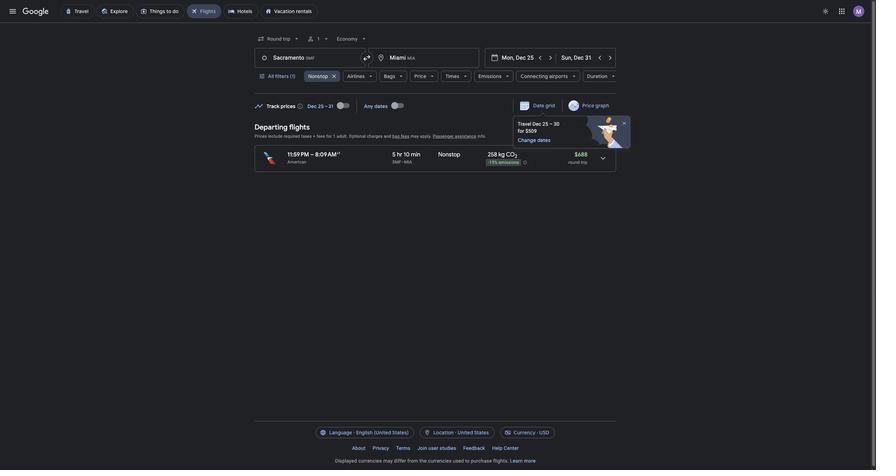 Task type: describe. For each thing, give the bounding box(es) containing it.
the
[[420, 458, 427, 464]]

5 hr 10 min smf – mia
[[393, 151, 421, 165]]

-
[[488, 160, 490, 165]]

258 kg co 2
[[488, 151, 518, 159]]

assistance
[[455, 134, 477, 139]]

$688
[[575, 151, 588, 158]]

feedback
[[463, 445, 485, 451]]

sort by:
[[587, 133, 605, 139]]

learn
[[510, 458, 523, 464]]

currency
[[514, 430, 536, 436]]

help
[[492, 445, 503, 451]]

main menu image
[[8, 7, 17, 16]]

purchase
[[471, 458, 492, 464]]

airlines button
[[343, 68, 377, 85]]

dec inside travel dec 25 – 30 for $509 change dates
[[533, 121, 542, 127]]

1 inside popup button
[[317, 36, 320, 42]]

prices
[[255, 134, 267, 139]]

swap origin and destination. image
[[363, 54, 371, 62]]

(1)
[[290, 73, 296, 79]]

price graph
[[582, 102, 609, 109]]

date grid
[[534, 102, 555, 109]]

departing
[[255, 123, 288, 132]]

0 vertical spatial +
[[313, 134, 316, 139]]

-15% emissions
[[488, 160, 519, 165]]

for inside travel dec 25 – 30 for $509 change dates
[[518, 128, 524, 134]]

track
[[267, 103, 280, 109]]

join user studies
[[418, 445, 456, 451]]

travel
[[518, 121, 532, 127]]

smf
[[393, 160, 401, 165]]

2 fees from the left
[[401, 134, 410, 139]]

english (united states)
[[356, 430, 409, 436]]

track prices
[[267, 103, 296, 109]]

0 horizontal spatial dates
[[375, 103, 388, 109]]

bag
[[393, 134, 400, 139]]

to
[[465, 458, 470, 464]]

english
[[356, 430, 373, 436]]

used
[[453, 458, 464, 464]]

nonstop flight. element
[[439, 151, 461, 159]]

about
[[352, 445, 366, 451]]

flight details. leaves sacramento international airport at 11:59 pm on monday, december 25 and arrives at miami international airport at 8:09 am on tuesday, december 26. image
[[595, 150, 612, 167]]

price for price graph
[[582, 102, 594, 109]]

688 US dollars text field
[[575, 151, 588, 158]]

nonstop inside nonstop popup button
[[308, 73, 328, 79]]

dec 25 – 31
[[308, 103, 333, 109]]

– inside '11:59 pm – 8:09 am + 1'
[[311, 151, 314, 158]]

connecting airports
[[521, 73, 568, 79]]

kg
[[499, 151, 505, 158]]

user
[[429, 445, 439, 451]]

Departure time: 11:59 PM. text field
[[288, 151, 309, 158]]

help center
[[492, 445, 519, 451]]

1 inside '11:59 pm – 8:09 am + 1'
[[339, 151, 340, 155]]

25 – 30
[[543, 121, 560, 127]]

passenger
[[433, 134, 454, 139]]

price button
[[410, 68, 439, 85]]

emissions
[[479, 73, 502, 79]]

round
[[569, 160, 580, 165]]

change
[[518, 137, 536, 143]]

all
[[268, 73, 274, 79]]

any
[[364, 103, 373, 109]]

states)
[[392, 430, 409, 436]]

graph
[[596, 102, 609, 109]]

prices
[[281, 103, 296, 109]]

taxes
[[301, 134, 312, 139]]

(united
[[374, 430, 391, 436]]

any dates
[[364, 103, 388, 109]]

Arrival time: 8:09 AM on  Tuesday, December 26. text field
[[315, 151, 340, 158]]

close image
[[622, 120, 627, 126]]

displayed
[[335, 458, 357, 464]]

Return text field
[[562, 48, 594, 67]]

mia
[[404, 160, 412, 165]]

0 horizontal spatial for
[[326, 134, 332, 139]]

travel dec 25 – 30 for $509 change dates
[[518, 121, 560, 143]]

1 fees from the left
[[317, 134, 325, 139]]

by:
[[598, 133, 605, 139]]

location
[[434, 430, 454, 436]]

airlines
[[347, 73, 365, 79]]

flights
[[289, 123, 310, 132]]

more
[[524, 458, 536, 464]]

all filters (1)
[[268, 73, 296, 79]]

min
[[411, 151, 421, 158]]

airports
[[549, 73, 568, 79]]

15%
[[490, 160, 498, 165]]

displayed currencies may differ from the currencies used to purchase flights. learn more
[[335, 458, 536, 464]]

adult.
[[337, 134, 348, 139]]

hr
[[397, 151, 403, 158]]

8:09 am
[[315, 151, 337, 158]]

0 horizontal spatial dec
[[308, 103, 317, 109]]



Task type: vqa. For each thing, say whether or not it's contained in the screenshot.
it's
no



Task type: locate. For each thing, give the bounding box(es) containing it.
date grid button
[[515, 99, 561, 112]]

co
[[506, 151, 515, 158]]

apply.
[[420, 134, 432, 139]]

0 horizontal spatial currencies
[[358, 458, 382, 464]]

0 vertical spatial price
[[415, 73, 427, 79]]

may inside the departing flights main content
[[411, 134, 419, 139]]

center
[[504, 445, 519, 451]]

price inside button
[[582, 102, 594, 109]]

change appearance image
[[817, 3, 834, 20]]

departing flights
[[255, 123, 310, 132]]

1 vertical spatial price
[[582, 102, 594, 109]]

duration button
[[583, 68, 620, 85]]

0 vertical spatial nonstop
[[308, 73, 328, 79]]

passenger assistance button
[[433, 134, 477, 139]]

0 vertical spatial 1
[[317, 36, 320, 42]]

1 vertical spatial dec
[[533, 121, 542, 127]]

0 horizontal spatial may
[[383, 458, 393, 464]]

flights.
[[493, 458, 509, 464]]

nonstop right (1)
[[308, 73, 328, 79]]

currencies
[[358, 458, 382, 464], [428, 458, 452, 464]]

1 vertical spatial dates
[[538, 137, 551, 143]]

1 vertical spatial nonstop
[[439, 151, 461, 158]]

None search field
[[255, 30, 620, 94]]

Departure text field
[[502, 48, 535, 67]]

2 currencies from the left
[[428, 458, 452, 464]]

0 horizontal spatial 1
[[317, 36, 320, 42]]

american
[[288, 160, 306, 165]]

– inside the 5 hr 10 min smf – mia
[[401, 160, 404, 165]]

may left apply.
[[411, 134, 419, 139]]

dec right learn more about tracked prices "icon"
[[308, 103, 317, 109]]

connecting airports button
[[517, 68, 580, 85]]

change dates button
[[518, 137, 566, 144]]

$509
[[526, 128, 537, 134]]

privacy link
[[369, 443, 393, 454]]

may
[[411, 134, 419, 139], [383, 458, 393, 464]]

1 horizontal spatial nonstop
[[439, 151, 461, 158]]

2 horizontal spatial 1
[[339, 151, 340, 155]]

1 horizontal spatial for
[[518, 128, 524, 134]]

include
[[268, 134, 283, 139]]

total duration 5 hr 10 min. element
[[393, 151, 439, 159]]

currencies down the privacy link at left
[[358, 458, 382, 464]]

charges
[[367, 134, 383, 139]]

1 vertical spatial –
[[401, 160, 404, 165]]

currencies down join user studies link
[[428, 458, 452, 464]]

for down travel
[[518, 128, 524, 134]]

and
[[384, 134, 391, 139]]

fees right "taxes"
[[317, 134, 325, 139]]

11:59 pm
[[288, 151, 309, 158]]

0 horizontal spatial price
[[415, 73, 427, 79]]

price
[[415, 73, 427, 79], [582, 102, 594, 109]]

1 horizontal spatial currencies
[[428, 458, 452, 464]]

trip
[[581, 160, 588, 165]]

dates right change
[[538, 137, 551, 143]]

find the best price region
[[255, 97, 638, 148]]

nonstop
[[308, 73, 328, 79], [439, 151, 461, 158]]

join
[[418, 445, 427, 451]]

– down hr at the top left of the page
[[401, 160, 404, 165]]

learn more link
[[510, 458, 536, 464]]

+ down 'adult.'
[[337, 151, 339, 155]]

1 horizontal spatial may
[[411, 134, 419, 139]]

filters
[[275, 73, 289, 79]]

departing flights main content
[[255, 97, 638, 178]]

grid
[[546, 102, 555, 109]]

prices include required taxes + fees for 1 adult. optional charges and bag fees may apply. passenger assistance
[[255, 134, 477, 139]]

dates
[[375, 103, 388, 109], [538, 137, 551, 143]]

united
[[458, 430, 473, 436]]

may left differ
[[383, 458, 393, 464]]

0 vertical spatial –
[[311, 151, 314, 158]]

0 horizontal spatial nonstop
[[308, 73, 328, 79]]

duration
[[587, 73, 608, 79]]

language
[[329, 430, 352, 436]]

– left the 8:09 am
[[311, 151, 314, 158]]

0 horizontal spatial +
[[313, 134, 316, 139]]

price left graph
[[582, 102, 594, 109]]

0 vertical spatial dec
[[308, 103, 317, 109]]

required
[[284, 134, 300, 139]]

sort by: button
[[584, 130, 616, 142]]

1 button
[[305, 30, 333, 47]]

times
[[446, 73, 460, 79]]

bags button
[[380, 68, 408, 85]]

states
[[474, 430, 489, 436]]

loading results progress bar
[[0, 23, 871, 24]]

date
[[534, 102, 545, 109]]

+
[[313, 134, 316, 139], [337, 151, 339, 155]]

price inside popup button
[[415, 73, 427, 79]]

25 – 31
[[318, 103, 333, 109]]

feedback link
[[460, 443, 489, 454]]

bags
[[384, 73, 395, 79]]

emissions button
[[474, 68, 514, 85]]

0 horizontal spatial –
[[311, 151, 314, 158]]

1 horizontal spatial dates
[[538, 137, 551, 143]]

connecting
[[521, 73, 548, 79]]

for
[[518, 128, 524, 134], [326, 134, 332, 139]]

emissions
[[499, 160, 519, 165]]

dec up $509 at the right of the page
[[533, 121, 542, 127]]

1 horizontal spatial +
[[337, 151, 339, 155]]

None text field
[[255, 48, 366, 68], [368, 48, 479, 68], [255, 48, 366, 68], [368, 48, 479, 68]]

privacy
[[373, 445, 389, 451]]

terms link
[[393, 443, 414, 454]]

+ right "taxes"
[[313, 134, 316, 139]]

1 vertical spatial may
[[383, 458, 393, 464]]

price graph button
[[564, 99, 615, 112]]

10
[[404, 151, 410, 158]]

leaves sacramento international airport at 11:59 pm on monday, december 25 and arrives at miami international airport at 8:09 am on tuesday, december 26. element
[[288, 151, 340, 158]]

dates right "any"
[[375, 103, 388, 109]]

dates inside travel dec 25 – 30 for $509 change dates
[[538, 137, 551, 143]]

1 horizontal spatial 1
[[333, 134, 336, 139]]

none search field containing all filters (1)
[[255, 30, 620, 94]]

2 vertical spatial 1
[[339, 151, 340, 155]]

1 currencies from the left
[[358, 458, 382, 464]]

+ inside '11:59 pm – 8:09 am + 1'
[[337, 151, 339, 155]]

price right bags popup button
[[415, 73, 427, 79]]

11:59 pm – 8:09 am + 1
[[288, 151, 340, 158]]

united states
[[458, 430, 489, 436]]

0 vertical spatial may
[[411, 134, 419, 139]]

2
[[515, 153, 518, 159]]

join user studies link
[[414, 443, 460, 454]]

nonstop button
[[304, 68, 340, 85]]

1 horizontal spatial dec
[[533, 121, 542, 127]]

price for price
[[415, 73, 427, 79]]

times button
[[441, 68, 472, 85]]

nonstop down passenger assistance button
[[439, 151, 461, 158]]

learn more about tracked prices image
[[297, 103, 303, 109]]

studies
[[440, 445, 456, 451]]

0 horizontal spatial fees
[[317, 134, 325, 139]]

1 vertical spatial +
[[337, 151, 339, 155]]

bag fees button
[[393, 134, 410, 139]]

for left 'adult.'
[[326, 134, 332, 139]]

fees right bag
[[401, 134, 410, 139]]

fees
[[317, 134, 325, 139], [401, 134, 410, 139]]

about link
[[349, 443, 369, 454]]

terms
[[396, 445, 411, 451]]

$688 round trip
[[569, 151, 588, 165]]

optional
[[349, 134, 366, 139]]

258
[[488, 151, 497, 158]]

sort
[[587, 133, 597, 139]]

nonstop inside the departing flights main content
[[439, 151, 461, 158]]

1 horizontal spatial –
[[401, 160, 404, 165]]

0 vertical spatial dates
[[375, 103, 388, 109]]

help center link
[[489, 443, 523, 454]]

None field
[[255, 33, 303, 45], [334, 33, 371, 45], [255, 33, 303, 45], [334, 33, 371, 45]]

1 horizontal spatial fees
[[401, 134, 410, 139]]

1 horizontal spatial price
[[582, 102, 594, 109]]

1 vertical spatial 1
[[333, 134, 336, 139]]



